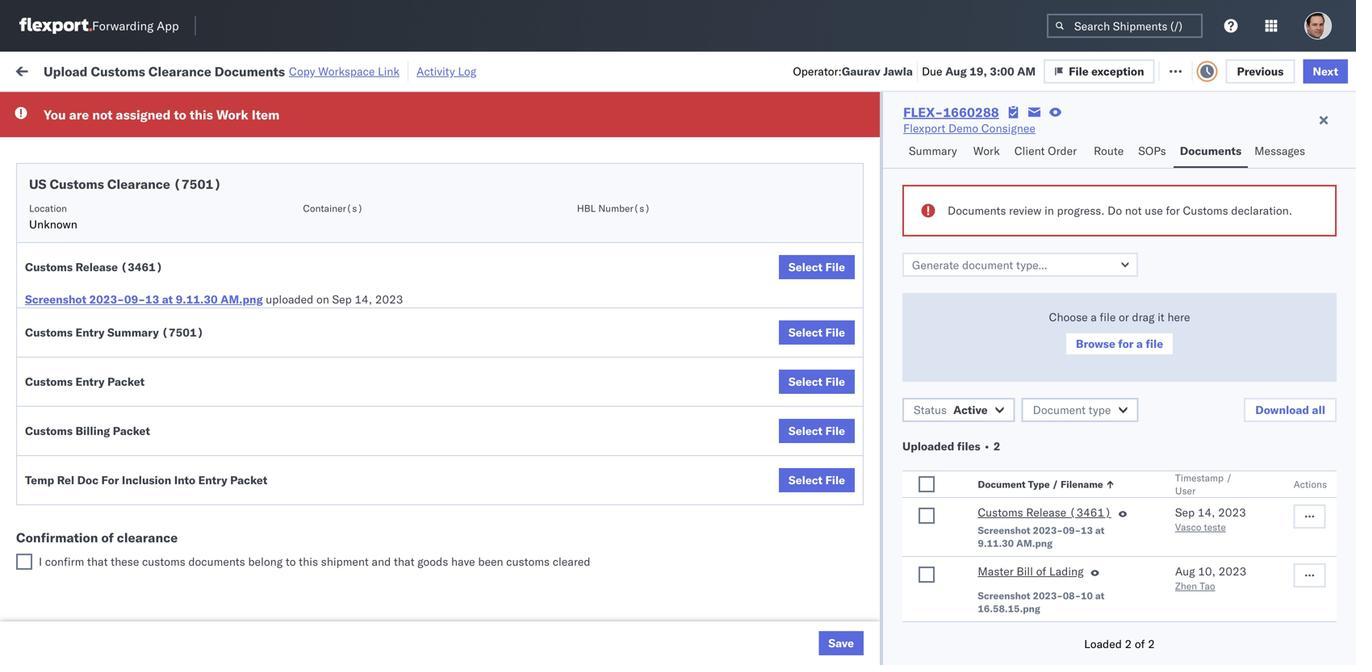 Task type: locate. For each thing, give the bounding box(es) containing it.
3:30 pm est, feb 17, 2023 up 3:00 pm est, feb 20, 2023
[[260, 197, 406, 211]]

client name button
[[591, 128, 680, 144]]

2 vertical spatial 1977428
[[926, 374, 975, 388]]

09- up 'customs entry summary (7501)'
[[124, 292, 145, 306]]

2 ca from the top
[[37, 346, 52, 360]]

flex-1988285
[[891, 126, 975, 140]]

0 vertical spatial for
[[154, 100, 167, 112]]

resize handle column header for container numbers
[[1072, 125, 1091, 665]]

2:59 am est, feb 28, 2023
[[260, 481, 407, 495]]

2 select file button from the top
[[779, 320, 855, 345]]

2023- inside screenshot 2023-09-13 at 9.11.30 am.png
[[1033, 524, 1063, 536]]

container numbers
[[994, 126, 1038, 151]]

2 schedule from the top
[[37, 152, 85, 166]]

1 vertical spatial 17,
[[357, 161, 375, 175]]

1 horizontal spatial release
[[1026, 505, 1066, 519]]

screenshot up 'customs entry summary (7501)'
[[25, 292, 86, 306]]

2 flxt00001977428a from the top
[[1099, 303, 1211, 317]]

0 vertical spatial file
[[1100, 310, 1116, 324]]

entry up customs entry packet
[[75, 325, 105, 339]]

12:00 pm est, feb 25, 2023
[[260, 445, 413, 459]]

flex-2001714 down flex-1988285
[[891, 161, 975, 175]]

flex-2001714
[[891, 161, 975, 175], [891, 197, 975, 211]]

None checkbox
[[919, 476, 935, 492], [919, 508, 935, 524], [919, 567, 935, 583], [919, 476, 935, 492], [919, 508, 935, 524], [919, 567, 935, 583]]

customs right been
[[506, 555, 550, 569]]

upload
[[44, 63, 88, 79], [37, 223, 74, 237], [37, 444, 74, 458]]

numbers
[[1158, 132, 1198, 144], [994, 138, 1034, 151]]

am
[[1017, 64, 1036, 78], [287, 126, 306, 140], [287, 481, 306, 495], [287, 552, 306, 566]]

0 vertical spatial demo123
[[1099, 339, 1154, 353]]

2 vertical spatial screenshot
[[978, 590, 1030, 602]]

screenshot up 16.58.15.png
[[978, 590, 1030, 602]]

0 vertical spatial ocean
[[494, 126, 527, 140]]

have
[[451, 555, 475, 569]]

feb down workspace on the left of page
[[336, 126, 355, 140]]

fcl
[[530, 552, 551, 566]]

2023
[[379, 126, 407, 140], [378, 161, 406, 175], [378, 197, 406, 211], [378, 232, 406, 246], [375, 292, 403, 306], [385, 303, 413, 317], [385, 445, 413, 459], [379, 481, 407, 495], [1218, 505, 1246, 519], [373, 552, 401, 566], [1219, 564, 1247, 578]]

1 vertical spatial 13
[[1081, 524, 1093, 536]]

1 vertical spatial flex-1911408
[[891, 410, 975, 424]]

1 flex-1911466 from the top
[[891, 516, 975, 530]]

5 select file from the top
[[789, 473, 845, 487]]

2150210 up the generate document type... text box
[[926, 232, 975, 246]]

of inside 'button'
[[107, 444, 117, 458]]

1 appointment from the top
[[132, 125, 199, 139]]

2 bicu1234565, demu1232567 from the top
[[994, 551, 1159, 565]]

1 schedule pickup from los angeles, ca button from the top
[[37, 258, 229, 292]]

2 western from the top
[[842, 197, 885, 211]]

at inside screenshot 2023-09-13 at 9.11.30 am.png
[[1095, 524, 1105, 536]]

2 ocean lcl from the top
[[494, 303, 550, 317]]

4 schedule pickup from los angeles, ca from the top
[[37, 543, 218, 573]]

resize handle column header
[[231, 125, 250, 665], [410, 125, 429, 665], [467, 125, 486, 665], [572, 125, 591, 665], [676, 125, 696, 665], [838, 125, 857, 665], [967, 125, 986, 665], [1072, 125, 1091, 665], [1274, 125, 1293, 665], [1327, 125, 1346, 665]]

pickup for 3rd schedule pickup from los angeles, ca "button" from the bottom of the page
[[88, 259, 123, 273]]

t
[[1355, 587, 1356, 601]]

ag
[[757, 232, 773, 246], [862, 232, 878, 246], [757, 445, 773, 459], [862, 445, 878, 459]]

schedule delivery appointment button up 'customs entry summary (7501)'
[[37, 301, 199, 319]]

2:59 for 2:59 am est, feb 28, 2023
[[260, 481, 284, 495]]

0 vertical spatial on
[[402, 63, 414, 77]]

2:59 for 2:59 am est, feb 17, 2023
[[260, 126, 284, 140]]

client inside button
[[1014, 144, 1045, 158]]

confirm pickup from los angeles, ca link
[[37, 329, 229, 361], [37, 364, 229, 397]]

flex-2001714 button
[[865, 157, 978, 180], [865, 157, 978, 180], [865, 193, 978, 215], [865, 193, 978, 215]]

1 vertical spatial air
[[494, 232, 509, 246]]

1 vertical spatial 2150210
[[926, 445, 975, 459]]

2 vertical spatial schedule delivery appointment link
[[37, 301, 199, 318]]

8 resize handle column header from the left
[[1072, 125, 1091, 665]]

feb left 20,
[[335, 232, 355, 246]]

digital down summary button
[[888, 197, 921, 211]]

that down confirmation of clearance
[[87, 555, 108, 569]]

not left :
[[92, 107, 113, 123]]

1 schedule pickup from los angeles, ca from the top
[[37, 259, 218, 289]]

1 confirm pickup from los angeles, ca from the top
[[37, 330, 211, 360]]

0 vertical spatial maeu1234567
[[994, 267, 1076, 281]]

08-
[[1063, 590, 1081, 602]]

2150210 for 12:00 pm est, feb 25, 2023
[[926, 445, 975, 459]]

batch action
[[1266, 63, 1336, 77]]

2 confirm pickup from los angeles, ca from the top
[[37, 365, 211, 396]]

airport
[[106, 168, 141, 182]]

resize handle column header for client name
[[676, 125, 696, 665]]

1 select file button from the top
[[779, 255, 855, 279]]

0 vertical spatial not
[[92, 107, 113, 123]]

for
[[154, 100, 167, 112], [1166, 203, 1180, 218], [1118, 337, 1134, 351]]

/ right type
[[1052, 478, 1058, 490]]

am for 2:59 am est, feb 28, 2023
[[287, 481, 306, 495]]

1919147
[[926, 481, 975, 495]]

packet for customs entry packet
[[107, 375, 145, 389]]

0 horizontal spatial 09-
[[124, 292, 145, 306]]

1 schedule delivery appointment link from the top
[[37, 124, 199, 140]]

1 vertical spatial confirm pickup from los angeles, ca link
[[37, 364, 229, 397]]

temp
[[25, 473, 54, 487]]

5 resize handle column header from the left
[[676, 125, 696, 665]]

schedule down unknown
[[37, 259, 85, 273]]

3:30 left container(s)
[[260, 197, 284, 211]]

timestamp / user
[[1175, 472, 1232, 497]]

3 ca from the top
[[37, 381, 52, 396]]

2 confirm pickup from los angeles, ca button from the top
[[37, 364, 229, 398]]

feb for schedule delivery appointment button associated with 2:59 am est, feb 17, 2023
[[336, 126, 355, 140]]

schedule delivery appointment button for 10:30 pm est, feb 21, 2023
[[37, 301, 199, 319]]

clearance inside the upload customs clearance documents
[[125, 223, 177, 237]]

1 horizontal spatial this
[[299, 555, 318, 569]]

2 maeu1234567 from the top
[[994, 303, 1076, 317]]

schedule pickup from los angeles, ca
[[37, 259, 218, 289], [37, 472, 218, 502], [37, 507, 218, 538], [37, 543, 218, 573]]

client inside client name button
[[599, 132, 625, 144]]

14, up 'teste'
[[1198, 505, 1215, 519]]

belong
[[248, 555, 283, 569]]

1 horizontal spatial client
[[1014, 144, 1045, 158]]

1 schedule delivery appointment from the top
[[37, 125, 199, 139]]

my work
[[16, 59, 88, 81]]

appointment
[[132, 125, 199, 139], [132, 196, 199, 210], [132, 302, 199, 316], [132, 622, 199, 636]]

feb for upload customs clearance documents button
[[335, 232, 355, 246]]

bicu1234565, demu1232567 up loaded on the bottom right of page
[[994, 622, 1159, 636]]

est, right deadline
[[309, 126, 333, 140]]

at down filename
[[1095, 524, 1105, 536]]

2 horizontal spatial for
[[1166, 203, 1180, 218]]

9.11.30 for screenshot 2023-09-13 at 9.11.30 am.png
[[978, 537, 1014, 549]]

and
[[372, 555, 391, 569]]

1 vertical spatial lcl
[[530, 303, 550, 317]]

1977428 for schedule pickup from los angeles, ca
[[926, 268, 975, 282]]

13 for screenshot 2023-09-13 at 9.11.30 am.png uploaded on sep 14, 2023
[[145, 292, 159, 306]]

17,
[[358, 126, 376, 140], [357, 161, 375, 175], [357, 197, 375, 211]]

2023- down master bill of lading link in the right of the page
[[1033, 590, 1063, 602]]

confirm
[[37, 330, 78, 344], [37, 365, 78, 379]]

0 vertical spatial flex-1977428
[[891, 268, 975, 282]]

aug left 19,
[[945, 64, 967, 78]]

1 vertical spatial schedule delivery appointment link
[[37, 195, 199, 211]]

confirm pickup from los angeles, ca down 'customs entry summary (7501)'
[[37, 365, 211, 396]]

release up screenshot 2023-09-13 at 9.11.30 am.png
[[1026, 505, 1066, 519]]

0 vertical spatial 3:30 pm est, feb 17, 2023
[[260, 161, 406, 175]]

1 select file from the top
[[789, 260, 845, 274]]

this
[[190, 107, 213, 123], [299, 555, 318, 569]]

--
[[1099, 481, 1113, 495], [1099, 516, 1113, 530], [1099, 552, 1113, 566], [1099, 587, 1113, 601], [1099, 623, 1113, 637]]

activity
[[417, 64, 455, 78]]

0 horizontal spatial not
[[92, 107, 113, 123]]

document type / filename button
[[975, 475, 1143, 491]]

1 horizontal spatial document
[[1033, 403, 1086, 417]]

1 lcl from the top
[[530, 126, 550, 140]]

am.png inside screenshot 2023-09-13 at 9.11.30 am.png
[[1016, 537, 1053, 549]]

upload down location
[[37, 223, 74, 237]]

screenshot inside the screenshot 2023-08-10 at 16.58.15.png
[[978, 590, 1030, 602]]

air for 3:30 pm est, feb 17, 2023
[[494, 161, 509, 175]]

1 flex-1977428 from the top
[[891, 268, 975, 282]]

documents
[[188, 555, 245, 569]]

customs
[[91, 63, 145, 79], [50, 176, 104, 192], [1183, 203, 1228, 218], [77, 223, 122, 237], [25, 260, 73, 274], [25, 325, 73, 339], [25, 375, 73, 389], [25, 424, 73, 438], [978, 505, 1023, 519]]

1 horizontal spatial to
[[286, 555, 296, 569]]

at inside the screenshot 2023-08-10 at 16.58.15.png
[[1095, 590, 1105, 602]]

2 2150210 from the top
[[926, 445, 975, 459]]

a right choose
[[1091, 310, 1097, 324]]

otter for otter products - test account
[[599, 126, 626, 140]]

1 horizontal spatial a
[[1136, 337, 1143, 351]]

1 horizontal spatial 13
[[1081, 524, 1093, 536]]

flex id button
[[857, 128, 970, 144]]

1 horizontal spatial 09-
[[1063, 524, 1081, 536]]

am for 2:59 am est, feb 17, 2023
[[287, 126, 306, 140]]

0 vertical spatial schedule delivery appointment link
[[37, 124, 199, 140]]

1 2:59 from the top
[[260, 126, 284, 140]]

client down 'nyku9743990'
[[1014, 144, 1045, 158]]

appointment for schedule delivery appointment button associated with 2:59 am est, feb 17, 2023
[[132, 125, 199, 139]]

document for document type
[[1033, 403, 1086, 417]]

0 horizontal spatial status
[[87, 100, 116, 112]]

pickup down the upload customs clearance documents
[[88, 259, 123, 273]]

schedule left these
[[37, 543, 85, 557]]

copy
[[289, 64, 315, 78]]

of right bill
[[1036, 564, 1046, 578]]

1 horizontal spatial 9.11.30
[[978, 537, 1014, 549]]

operator: gaurav jawla
[[793, 64, 913, 78]]

pm down deadline
[[287, 161, 305, 175]]

packet down 'customs entry summary (7501)'
[[107, 375, 145, 389]]

5 select from the top
[[789, 473, 823, 487]]

2001714 down summary button
[[926, 197, 975, 211]]

1 horizontal spatial summary
[[909, 144, 957, 158]]

2 flex-1911466 from the top
[[891, 552, 975, 566]]

clearance
[[117, 530, 178, 546]]

demo123
[[1099, 339, 1154, 353], [1099, 410, 1154, 424]]

from inside "schedule pickup from los angeles international airport"
[[126, 152, 149, 166]]

activity log
[[417, 64, 476, 78]]

1 vertical spatial schedule pickup from los angeles, ca button
[[37, 507, 229, 540]]

0 vertical spatial screenshot
[[25, 292, 86, 306]]

for left work,
[[154, 100, 167, 112]]

clearance for upload customs clearance documents
[[125, 223, 177, 237]]

1 vertical spatial 2:59
[[260, 481, 284, 495]]

document for document type / filename
[[978, 478, 1026, 490]]

0 horizontal spatial to
[[174, 107, 186, 123]]

3:30 pm est, feb 17, 2023
[[260, 161, 406, 175], [260, 197, 406, 211]]

summary down flex-1988285
[[909, 144, 957, 158]]

upload proof of delivery link
[[37, 444, 162, 460]]

consignee
[[981, 121, 1036, 135], [704, 132, 750, 144], [778, 339, 833, 353], [778, 410, 833, 424], [778, 481, 833, 495], [778, 623, 833, 637]]

confirm up the customs billing packet
[[37, 365, 78, 379]]

2:59 am est, mar 3, 2023
[[260, 552, 401, 566]]

air for 12:00 pm est, feb 25, 2023
[[494, 445, 509, 459]]

from up "airport"
[[126, 152, 149, 166]]

(7501) down the angeles
[[173, 176, 221, 192]]

confirm pickup from los angeles, ca down screenshot 2023-09-13 at 9.11.30 am.png link
[[37, 330, 211, 360]]

select for customs entry packet
[[789, 375, 823, 389]]

at right the 10
[[1095, 590, 1105, 602]]

it
[[1158, 310, 1165, 324]]

file for customs entry packet
[[825, 375, 845, 389]]

of right loaded on the bottom right of page
[[1135, 637, 1145, 651]]

feb for upload proof of delivery 'button'
[[342, 445, 362, 459]]

(10)
[[262, 63, 290, 77]]

2 flex-1977428 from the top
[[891, 303, 975, 317]]

2 schedule pickup from los angeles, ca button from the top
[[37, 507, 229, 540]]

schedule delivery appointment down these
[[37, 622, 199, 636]]

flex-1911466
[[891, 516, 975, 530], [891, 552, 975, 566], [891, 587, 975, 601], [891, 623, 975, 637]]

flex-1911408 up status active
[[891, 339, 975, 353]]

9.11.30 inside screenshot 2023-09-13 at 9.11.30 am.png
[[978, 537, 1014, 549]]

2023- inside the screenshot 2023-08-10 at 16.58.15.png
[[1033, 590, 1063, 602]]

consignee inside flexport demo consignee link
[[981, 121, 1036, 135]]

2 confirm pickup from los angeles, ca link from the top
[[37, 364, 229, 397]]

file inside browse for a file button
[[1146, 337, 1163, 351]]

resize handle column header for deadline
[[410, 125, 429, 665]]

3:30
[[260, 161, 284, 175], [260, 197, 284, 211]]

1 vertical spatial confirm pickup from los angeles, ca button
[[37, 364, 229, 398]]

for
[[101, 473, 119, 487]]

0 vertical spatial 1911408
[[926, 339, 975, 353]]

2 otter from the left
[[704, 126, 730, 140]]

pickup for first schedule pickup from los angeles, ca "button" from the bottom
[[88, 543, 123, 557]]

ocean for otter products - test account
[[494, 126, 527, 140]]

1 vertical spatial ocean lcl
[[494, 303, 550, 317]]

2 vertical spatial for
[[1118, 337, 1134, 351]]

1 vertical spatial mawb1234
[[1099, 197, 1162, 211]]

mawb1234 down sops
[[1099, 161, 1162, 175]]

bicu1234565, down screenshot 2023-09-13 at 9.11.30 am.png
[[994, 551, 1074, 565]]

1 vertical spatial integration test account - western digital
[[704, 197, 921, 211]]

document inside 'button'
[[978, 478, 1026, 490]]

1 air from the top
[[494, 161, 509, 175]]

16.58.15.png
[[978, 603, 1040, 615]]

select file for customs billing packet
[[789, 424, 845, 438]]

ca for 2nd confirm pickup from los angeles, ca link from the bottom
[[37, 346, 52, 360]]

1 horizontal spatial otter
[[704, 126, 730, 140]]

numbers for mbl/mawb numbers
[[1158, 132, 1198, 144]]

client name
[[599, 132, 653, 144]]

2 select file from the top
[[789, 325, 845, 339]]

0 vertical spatial 17,
[[358, 126, 376, 140]]

0 horizontal spatial customs
[[142, 555, 185, 569]]

2 select from the top
[[789, 325, 823, 339]]

0 vertical spatial status
[[87, 100, 116, 112]]

0 vertical spatial flex-2001714
[[891, 161, 975, 175]]

air for 3:00 pm est, feb 20, 2023
[[494, 232, 509, 246]]

confirm pickup from los angeles, ca link down screenshot 2023-09-13 at 9.11.30 am.png link
[[37, 329, 229, 361]]

14, down 20,
[[355, 292, 372, 306]]

7 schedule from the top
[[37, 507, 85, 521]]

am for 2:59 am est, mar 3, 2023
[[287, 552, 306, 566]]

09- inside screenshot 2023-09-13 at 9.11.30 am.png
[[1063, 524, 1081, 536]]

0 vertical spatial entry
[[75, 325, 105, 339]]

entry up the customs billing packet
[[75, 375, 105, 389]]

0 vertical spatial 9.11.30
[[176, 292, 218, 306]]

location unknown
[[29, 202, 77, 231]]

los inside "schedule pickup from los angeles international airport"
[[152, 152, 170, 166]]

4 resize handle column header from the left
[[572, 125, 591, 665]]

17, for ocean lcl
[[358, 126, 376, 140]]

schedule up confirmation
[[37, 507, 85, 521]]

deadline
[[260, 132, 301, 144]]

4 bookings from the top
[[704, 623, 751, 637]]

1 vertical spatial 9.11.30
[[978, 537, 1014, 549]]

pm right 10:30
[[294, 303, 312, 317]]

2 bookings from the top
[[704, 410, 751, 424]]

1977428 for schedule delivery appointment
[[926, 303, 975, 317]]

Generate document type... text field
[[903, 253, 1138, 277]]

for down or
[[1118, 337, 1134, 351]]

messages button
[[1248, 136, 1314, 168]]

schedule delivery appointment link for 2:59 am est, feb 17, 2023
[[37, 124, 199, 140]]

am right 19,
[[1017, 64, 1036, 78]]

2 integration test account - western digital from the top
[[704, 197, 921, 211]]

schedule delivery appointment link down "us customs clearance (7501)"
[[37, 195, 199, 211]]

document inside button
[[1033, 403, 1086, 417]]

schedule delivery appointment up 'customs entry summary (7501)'
[[37, 302, 199, 316]]

active
[[953, 403, 988, 417]]

a down drag
[[1136, 337, 1143, 351]]

select file button for customs billing packet
[[779, 419, 855, 443]]

screenshot for screenshot 2023-08-10 at 16.58.15.png
[[978, 590, 1030, 602]]

09- down customs release (3461) link
[[1063, 524, 1081, 536]]

file for customs billing packet
[[825, 424, 845, 438]]

feb left 28,
[[336, 481, 355, 495]]

account
[[712, 126, 754, 140], [787, 161, 829, 175], [787, 197, 829, 211], [682, 232, 724, 246], [787, 232, 829, 246], [794, 268, 837, 282], [689, 303, 732, 317], [794, 303, 837, 317], [794, 374, 837, 388], [682, 445, 724, 459], [787, 445, 829, 459]]

None checkbox
[[16, 554, 32, 570]]

4 bicu1234565, demu1232567 from the top
[[994, 622, 1159, 636]]

pm for schedule pickup from los angeles international airport
[[287, 161, 305, 175]]

2023 inside aug 10, 2023 zhen tao
[[1219, 564, 1247, 578]]

uploaded
[[903, 439, 954, 453]]

/ right timestamp
[[1226, 472, 1232, 484]]

flex-1977428 for schedule delivery appointment
[[891, 303, 975, 317]]

select file for customs entry summary (7501)
[[789, 325, 845, 339]]

schedule delivery appointment button down "us customs clearance (7501)"
[[37, 195, 199, 213]]

0 vertical spatial schedule delivery appointment button
[[37, 124, 199, 142]]

2 appointment from the top
[[132, 196, 199, 210]]

1 vertical spatial 14,
[[1198, 505, 1215, 519]]

ca up the customs billing packet
[[37, 381, 52, 396]]

3 2:59 from the top
[[260, 552, 284, 566]]

numbers inside mbl/mawb numbers button
[[1158, 132, 1198, 144]]

13
[[145, 292, 159, 306], [1081, 524, 1093, 536]]

0 vertical spatial 1977428
[[926, 268, 975, 282]]

hbl
[[577, 202, 596, 214]]

save
[[828, 636, 854, 650]]

bicu1234565, demu1232567 down lading at the bottom
[[994, 587, 1159, 601]]

lcl for otter products - test account
[[530, 126, 550, 140]]

3 select file from the top
[[789, 375, 845, 389]]

resize handle column header for flex id
[[967, 125, 986, 665]]

otter for otter products, llc
[[704, 126, 730, 140]]

1 1977428 from the top
[[926, 268, 975, 282]]

confirm pickup from los angeles, ca button down 'customs entry summary (7501)'
[[37, 364, 229, 398]]

0 vertical spatial aug
[[945, 64, 967, 78]]

0 horizontal spatial sep
[[332, 292, 352, 306]]

digital down id
[[888, 161, 921, 175]]

1 horizontal spatial that
[[394, 555, 415, 569]]

/ inside timestamp / user
[[1226, 472, 1232, 484]]

1 vertical spatial on
[[316, 292, 329, 306]]

17, for air
[[357, 161, 375, 175]]

5 schedule from the top
[[37, 302, 85, 316]]

0 horizontal spatial 13
[[145, 292, 159, 306]]

1 vertical spatial packet
[[113, 424, 150, 438]]

1 customs from the left
[[142, 555, 185, 569]]

not right do
[[1125, 203, 1142, 218]]

bill
[[1017, 564, 1033, 578]]

5 ca from the top
[[37, 523, 52, 538]]

demo123 down or
[[1099, 339, 1154, 353]]

(7501) down screenshot 2023-09-13 at 9.11.30 am.png uploaded on sep 14, 2023
[[162, 325, 204, 339]]

13 inside screenshot 2023-09-13 at 9.11.30 am.png
[[1081, 524, 1093, 536]]

screenshot 2023-09-13 at 9.11.30 am.png
[[978, 524, 1105, 549]]

0 vertical spatial western
[[842, 161, 885, 175]]

schedule delivery appointment
[[37, 125, 199, 139], [37, 196, 199, 210], [37, 302, 199, 316], [37, 622, 199, 636]]

ca for first schedule pickup from los angeles, ca link from the bottom of the page
[[37, 559, 52, 573]]

2 1977428 from the top
[[926, 303, 975, 317]]

confirm pickup from los angeles, ca
[[37, 330, 211, 360], [37, 365, 211, 396]]

1 vertical spatial confirm
[[37, 365, 78, 379]]

1 vertical spatial (7501)
[[162, 325, 204, 339]]

(7501) for customs entry summary (7501)
[[162, 325, 204, 339]]

container numbers button
[[986, 122, 1075, 151]]

for right use
[[1166, 203, 1180, 218]]

13 up 'customs entry summary (7501)'
[[145, 292, 159, 306]]

schedule delivery appointment link up 'customs entry summary (7501)'
[[37, 301, 199, 318]]

1 vertical spatial a
[[1136, 337, 1143, 351]]

10:30 pm est, feb 21, 2023
[[260, 303, 413, 317]]

2023 inside sep 14, 2023 vasco teste
[[1218, 505, 1246, 519]]

1 vertical spatial 2023-
[[1033, 524, 1063, 536]]

ocean lcl for honeywell
[[494, 303, 550, 317]]

inclusion
[[122, 473, 171, 487]]

in
[[240, 100, 249, 112]]

1 ocean lcl from the top
[[494, 126, 550, 140]]

bicu1234565, down the screenshot 2023-08-10 at 16.58.15.png
[[994, 622, 1074, 636]]

1 2150210 from the top
[[926, 232, 975, 246]]

1 vertical spatial release
[[1026, 505, 1066, 519]]

1 vertical spatial aug
[[1175, 564, 1195, 578]]

9.11.30 for screenshot 2023-09-13 at 9.11.30 am.png uploaded on sep 14, 2023
[[176, 292, 218, 306]]

nyku9743990
[[994, 125, 1074, 139]]

2:59 down item
[[260, 126, 284, 140]]

1 vertical spatial flex-1977428
[[891, 303, 975, 317]]

on right uploaded
[[316, 292, 329, 306]]

1 3:30 pm est, feb 17, 2023 from the top
[[260, 161, 406, 175]]

batch
[[1266, 63, 1298, 77]]

3 select file button from the top
[[779, 370, 855, 394]]

on right link
[[402, 63, 414, 77]]

0 vertical spatial packet
[[107, 375, 145, 389]]

2023- for screenshot 2023-09-13 at 9.11.30 am.png
[[1033, 524, 1063, 536]]

1 resize handle column header from the left
[[231, 125, 250, 665]]

2:59 for 2:59 am est, mar 3, 2023
[[260, 552, 284, 566]]

select file for temp rel doc for inclusion into entry packet
[[789, 473, 845, 487]]

3 flex-1977428 from the top
[[891, 374, 975, 388]]

pickup for first confirm pickup from los angeles, ca button from the top of the page
[[81, 330, 116, 344]]

upload inside the upload customs clearance documents
[[37, 223, 74, 237]]

2 demo123 from the top
[[1099, 410, 1154, 424]]

1 vertical spatial 3:00
[[260, 232, 284, 246]]

2 for ∙
[[993, 439, 1001, 453]]

/
[[1226, 472, 1232, 484], [1052, 478, 1058, 490]]

1 vertical spatial upload
[[37, 223, 74, 237]]

0 horizontal spatial summary
[[107, 325, 159, 339]]

upload for customs
[[37, 223, 74, 237]]

3 schedule delivery appointment link from the top
[[37, 301, 199, 318]]

flex-1919147
[[891, 481, 975, 495]]

3:00 up uploaded
[[260, 232, 284, 246]]

work,
[[169, 100, 195, 112]]

pickup inside "schedule pickup from los angeles international airport"
[[88, 152, 123, 166]]

1 bookings test consignee from the top
[[704, 339, 833, 353]]

2 vertical spatial flex-1977428
[[891, 374, 975, 388]]

ca for first confirm pickup from los angeles, ca link from the bottom of the page
[[37, 381, 52, 396]]

0 vertical spatial 2150210
[[926, 232, 975, 246]]

not
[[92, 107, 113, 123], [1125, 203, 1142, 218]]

1 horizontal spatial for
[[1118, 337, 1134, 351]]

ca up the i
[[37, 523, 52, 538]]

3 bookings from the top
[[704, 481, 751, 495]]

2 vertical spatial maeu1234567
[[994, 374, 1076, 388]]

release
[[75, 260, 118, 274], [1026, 505, 1066, 519]]

mode button
[[486, 128, 575, 144]]

1 vertical spatial maeu1234567
[[994, 303, 1076, 317]]

at for screenshot 2023-09-13 at 9.11.30 am.png
[[1095, 524, 1105, 536]]

3 schedule delivery appointment button from the top
[[37, 301, 199, 319]]

upload inside 'button'
[[37, 444, 74, 458]]

here
[[1168, 310, 1190, 324]]

1 horizontal spatial 2
[[1125, 637, 1132, 651]]

entry for summary
[[75, 325, 105, 339]]

delivery for schedule delivery appointment button associated with 10:30 pm est, feb 21, 2023
[[88, 302, 129, 316]]

upload up the by: at the top left of the page
[[44, 63, 88, 79]]

1 horizontal spatial 14,
[[1198, 505, 1215, 519]]

aug up zhen
[[1175, 564, 1195, 578]]

llc
[[786, 126, 806, 140]]

number(s)
[[598, 202, 650, 214]]

0 horizontal spatial otter
[[599, 126, 626, 140]]

1 -- from the top
[[1099, 481, 1113, 495]]

2 ocean from the top
[[494, 303, 527, 317]]

sep inside sep 14, 2023 vasco teste
[[1175, 505, 1195, 519]]

flxt00001977428a for schedule pickup from los angeles, ca
[[1099, 268, 1211, 282]]

0 vertical spatial confirm pickup from los angeles, ca
[[37, 330, 211, 360]]

bicu1234565, demu1232567 down filename
[[994, 516, 1159, 530]]

1 ocean from the top
[[494, 126, 527, 140]]

1 confirm pickup from los angeles, ca button from the top
[[37, 329, 229, 363]]

to right the belong
[[286, 555, 296, 569]]

0 horizontal spatial /
[[1052, 478, 1058, 490]]

1 vertical spatial 3:30 pm est, feb 17, 2023
[[260, 197, 406, 211]]

id
[[886, 132, 896, 144]]

file down it
[[1146, 337, 1163, 351]]

on
[[737, 232, 754, 246], [842, 232, 859, 246], [737, 445, 754, 459], [842, 445, 859, 459]]

customs release (3461) down the upload customs clearance documents
[[25, 260, 163, 274]]

pm for schedule delivery appointment
[[294, 303, 312, 317]]

message
[[216, 63, 262, 77]]

mbl/mawb numbers
[[1099, 132, 1198, 144]]

packet up upload proof of delivery
[[113, 424, 150, 438]]

to right assigned
[[174, 107, 186, 123]]

pickup up customs entry packet
[[81, 330, 116, 344]]

0 vertical spatial confirm pickup from los angeles, ca link
[[37, 329, 229, 361]]

7 resize handle column header from the left
[[967, 125, 986, 665]]

2 air from the top
[[494, 232, 509, 246]]

1 demo123 from the top
[[1099, 339, 1154, 353]]

progress.
[[1057, 203, 1105, 218]]

entry for packet
[[75, 375, 105, 389]]

2001714
[[926, 161, 975, 175], [926, 197, 975, 211]]

air
[[494, 161, 509, 175], [494, 232, 509, 246], [494, 445, 509, 459]]

3 maeu1234567 from the top
[[994, 374, 1076, 388]]

numbers inside container numbers
[[994, 138, 1034, 151]]

0 vertical spatial 3:00
[[990, 64, 1014, 78]]

1 vertical spatial flxt00001977428a
[[1099, 303, 1211, 317]]

feb for schedule delivery appointment button associated with 10:30 pm est, feb 21, 2023
[[342, 303, 362, 317]]

declaration.
[[1231, 203, 1292, 218]]

9 schedule from the top
[[37, 622, 85, 636]]

upload up rel
[[37, 444, 74, 458]]

1 vertical spatial confirm pickup from los angeles, ca
[[37, 365, 211, 396]]

clearance for upload customs clearance documents copy workspace link
[[148, 63, 211, 79]]

select file button for customs release (3461)
[[779, 255, 855, 279]]

delivery down "us customs clearance (7501)"
[[88, 196, 129, 210]]

17, up 20,
[[357, 197, 375, 211]]

0 vertical spatial digital
[[888, 161, 921, 175]]

0 vertical spatial (7501)
[[173, 176, 221, 192]]

select file button for temp rel doc for inclusion into entry packet
[[779, 468, 855, 492]]

3:30 pm est, feb 17, 2023 down 'deadline' button
[[260, 161, 406, 175]]

0 horizontal spatial a
[[1091, 310, 1097, 324]]

0 vertical spatial confirm pickup from los angeles, ca button
[[37, 329, 229, 363]]

(3461) down upload customs clearance documents button
[[121, 260, 163, 274]]

at for screenshot 2023-08-10 at 16.58.15.png
[[1095, 590, 1105, 602]]

0 horizontal spatial 2
[[993, 439, 1001, 453]]

screenshot inside screenshot 2023-09-13 at 9.11.30 am.png
[[978, 524, 1030, 536]]

blocked,
[[197, 100, 238, 112]]

2023-
[[89, 292, 124, 306], [1033, 524, 1063, 536], [1033, 590, 1063, 602]]

bicu1234565, down type
[[994, 516, 1074, 530]]



Task type: describe. For each thing, give the bounding box(es) containing it.
delivery inside 'button'
[[120, 444, 162, 458]]

0 vertical spatial work
[[175, 63, 203, 77]]

at for screenshot 2023-09-13 at 9.11.30 am.png uploaded on sep 14, 2023
[[162, 292, 173, 306]]

at left risk
[[327, 63, 337, 77]]

4 flex-1911466 from the top
[[891, 623, 975, 637]]

master
[[978, 564, 1014, 578]]

appointment for schedule delivery appointment button associated with 10:30 pm est, feb 21, 2023
[[132, 302, 199, 316]]

mbl/mawb numbers button
[[1091, 128, 1277, 144]]

flex-1660288 link
[[903, 104, 999, 120]]

2 schedule delivery appointment from the top
[[37, 196, 199, 210]]

maeu1234567 for schedule delivery appointment
[[994, 303, 1076, 317]]

client order
[[1014, 144, 1077, 158]]

by:
[[58, 99, 74, 113]]

3 1977428 from the top
[[926, 374, 975, 388]]

0 horizontal spatial customs release (3461)
[[25, 260, 163, 274]]

(7501) for us customs clearance (7501)
[[173, 176, 221, 192]]

document type / filename
[[978, 478, 1103, 490]]

schedule pickup from los angeles international airport
[[37, 152, 214, 182]]

2 1911466 from the top
[[926, 552, 975, 566]]

in
[[1045, 203, 1054, 218]]

shipment
[[321, 555, 369, 569]]

documents review in progress. do not use for customs declaration.
[[948, 203, 1292, 218]]

8 schedule from the top
[[37, 543, 85, 557]]

2 -- from the top
[[1099, 516, 1113, 530]]

09- for screenshot 2023-09-13 at 9.11.30 am.png uploaded on sep 14, 2023
[[124, 292, 145, 306]]

work
[[46, 59, 88, 81]]

schedule delivery appointment link for 10:30 pm est, feb 21, 2023
[[37, 301, 199, 318]]

zhen
[[1175, 580, 1197, 592]]

file for customs entry summary (7501)
[[825, 325, 845, 339]]

0 vertical spatial upload
[[44, 63, 88, 79]]

1 vertical spatial for
[[1166, 203, 1180, 218]]

aug 10, 2023 zhen tao
[[1175, 564, 1247, 592]]

3 schedule from the top
[[37, 196, 85, 210]]

2 schedule delivery appointment button from the top
[[37, 195, 199, 213]]

19,
[[970, 64, 987, 78]]

4 schedule delivery appointment from the top
[[37, 622, 199, 636]]

order
[[1048, 144, 1077, 158]]

14, inside sep 14, 2023 vasco teste
[[1198, 505, 1215, 519]]

2023- for screenshot 2023-09-13 at 9.11.30 am.png uploaded on sep 14, 2023
[[89, 292, 124, 306]]

2 mawb1234 from the top
[[1099, 197, 1162, 211]]

filtered
[[16, 99, 55, 113]]

6 schedule from the top
[[37, 472, 85, 486]]

teste
[[1204, 521, 1226, 533]]

pm up 3:00 pm est, feb 20, 2023
[[287, 197, 305, 211]]

flex id
[[865, 132, 896, 144]]

1 vertical spatial this
[[299, 555, 318, 569]]

3 flex-1911466 from the top
[[891, 587, 975, 601]]

type
[[1028, 478, 1050, 490]]

09- for screenshot 2023-09-13 at 9.11.30 am.png
[[1063, 524, 1081, 536]]

select for temp rel doc for inclusion into entry packet
[[789, 473, 823, 487]]

4 appointment from the top
[[132, 622, 199, 636]]

flex-1977428 for schedule pickup from los angeles, ca
[[891, 268, 975, 282]]

customs billing packet
[[25, 424, 150, 438]]

los up screenshot 2023-09-13 at 9.11.30 am.png link
[[152, 259, 170, 273]]

i
[[39, 555, 42, 569]]

2 that from the left
[[394, 555, 415, 569]]

ca for fourth schedule pickup from los angeles, ca link from the bottom
[[37, 275, 52, 289]]

ca for third schedule pickup from los angeles, ca link from the top
[[37, 523, 52, 538]]

3 schedule pickup from los angeles, ca button from the top
[[37, 542, 229, 576]]

1 1911466 from the top
[[926, 516, 975, 530]]

2 vertical spatial work
[[973, 144, 1000, 158]]

est, right uploaded
[[315, 303, 339, 317]]

2 flex-1911408 from the top
[[891, 410, 975, 424]]

3 resize handle column header from the left
[[467, 125, 486, 665]]

client for client name
[[599, 132, 625, 144]]

message (10)
[[216, 63, 290, 77]]

delivery down these
[[88, 622, 129, 636]]

1 horizontal spatial 3:00
[[990, 64, 1014, 78]]

actions
[[1294, 478, 1327, 490]]

pickup for schedule pickup from los angeles international airport button at the left of the page
[[88, 152, 123, 166]]

3 flxt00001977428a from the top
[[1099, 374, 1211, 388]]

documents right sops button
[[1180, 144, 1242, 158]]

2 schedule pickup from los angeles, ca link from the top
[[37, 471, 229, 503]]

feb up 3:00 pm est, feb 20, 2023
[[335, 197, 355, 211]]

do
[[1108, 203, 1122, 218]]

schedule inside "schedule pickup from los angeles international airport"
[[37, 152, 85, 166]]

est, down 'deadline' button
[[308, 161, 332, 175]]

feb for schedule pickup from los angeles international airport button at the left of the page
[[335, 161, 355, 175]]

3 ocean from the top
[[494, 552, 527, 566]]

flexport. image
[[19, 18, 92, 34]]

est, down container(s)
[[308, 232, 332, 246]]

4 schedule pickup from los angeles, ca link from the top
[[37, 542, 229, 574]]

3 bicu1234565, demu1232567 from the top
[[994, 587, 1159, 601]]

4 1911466 from the top
[[926, 623, 975, 637]]

for inside button
[[1118, 337, 1134, 351]]

delivery for schedule delivery appointment button associated with 2:59 am est, feb 17, 2023
[[88, 125, 129, 139]]

2023- for screenshot 2023-08-10 at 16.58.15.png
[[1033, 590, 1063, 602]]

2 vertical spatial entry
[[198, 473, 227, 487]]

3 1911466 from the top
[[926, 587, 975, 601]]

2 flex-2001714 from the top
[[891, 197, 975, 211]]

master bill of lading
[[978, 564, 1084, 578]]

wi
[[1341, 587, 1352, 601]]

select file for customs release (3461)
[[789, 260, 845, 274]]

sops
[[1138, 144, 1166, 158]]

documents left review
[[948, 203, 1006, 218]]

pickup for second schedule pickup from los angeles, ca "button" from the bottom of the page
[[88, 507, 123, 521]]

am.png for screenshot 2023-09-13 at 9.11.30 am.png uploaded on sep 14, 2023
[[220, 292, 263, 306]]

1 vertical spatial summary
[[107, 325, 159, 339]]

25,
[[364, 445, 382, 459]]

previous button
[[1226, 59, 1295, 83]]

import
[[136, 63, 172, 77]]

0 vertical spatial 14,
[[355, 292, 372, 306]]

1988285
[[926, 126, 975, 140]]

1 3:30 from the top
[[260, 161, 284, 175]]

billing
[[75, 424, 110, 438]]

select file button for customs entry summary (7501)
[[779, 320, 855, 345]]

4 -- from the top
[[1099, 587, 1113, 601]]

2 confirm from the top
[[37, 365, 78, 379]]

link
[[378, 64, 400, 78]]

13 for screenshot 2023-09-13 at 9.11.30 am.png
[[1081, 524, 1093, 536]]

file for temp rel doc for inclusion into entry packet
[[825, 473, 845, 487]]

snooze
[[438, 132, 469, 144]]

3,
[[360, 552, 370, 566]]

sep 14, 2023 vasco teste
[[1175, 505, 1246, 533]]

status for status active
[[914, 403, 947, 417]]

of for upload
[[107, 444, 117, 458]]

1 horizontal spatial customs release (3461)
[[978, 505, 1111, 519]]

a inside browse for a file button
[[1136, 337, 1143, 351]]

0 vertical spatial (3461)
[[121, 260, 163, 274]]

these
[[111, 555, 139, 569]]

los up clearance
[[152, 507, 170, 521]]

2 schedule delivery appointment link from the top
[[37, 195, 199, 211]]

from down temp rel doc for inclusion into entry packet
[[126, 543, 149, 557]]

est, down 12:00 pm est, feb 25, 2023
[[309, 481, 333, 495]]

timestamp / user button
[[1172, 468, 1261, 497]]

4 bicu1234565, from the top
[[994, 622, 1074, 636]]

2 bookings test consignee from the top
[[704, 410, 833, 424]]

lading
[[1049, 564, 1084, 578]]

gaurav
[[842, 64, 880, 78]]

of up these
[[101, 530, 114, 546]]

flex-2150210 for 3:00 pm est, feb 20, 2023
[[891, 232, 975, 246]]

2 bicu1234565, from the top
[[994, 551, 1074, 565]]

10 resize handle column header from the left
[[1327, 125, 1346, 665]]

est, left the mar
[[309, 552, 333, 566]]

los right these
[[152, 543, 170, 557]]

0 horizontal spatial aug
[[945, 64, 967, 78]]

drag
[[1132, 310, 1155, 324]]

5 -- from the top
[[1099, 623, 1113, 637]]

9 resize handle column header from the left
[[1274, 125, 1293, 665]]

flxt00001977428a for schedule delivery appointment
[[1099, 303, 1211, 317]]

download all button
[[1244, 398, 1337, 422]]

est, up 3:00 pm est, feb 20, 2023
[[308, 197, 332, 211]]

from down screenshot 2023-09-13 at 9.11.30 am.png link
[[119, 330, 143, 344]]

0 horizontal spatial file
[[1100, 310, 1116, 324]]

cleared
[[553, 555, 590, 569]]

browse for a file button
[[1065, 332, 1175, 356]]

select file button for customs entry packet
[[779, 370, 855, 394]]

lcl for honeywell - test account
[[530, 303, 550, 317]]

0 vertical spatial this
[[190, 107, 213, 123]]

summary inside button
[[909, 144, 957, 158]]

flex-1660288
[[903, 104, 999, 120]]

confirm pickup from los angeles, ca for first confirm pickup from los angeles, ca link from the bottom of the page
[[37, 365, 211, 396]]

due aug 19, 3:00 am
[[922, 64, 1036, 78]]

1 confirm pickup from los angeles, ca link from the top
[[37, 329, 229, 361]]

clearance for us customs clearance (7501)
[[107, 176, 170, 192]]

3 -- from the top
[[1099, 552, 1113, 566]]

pm for upload proof of delivery
[[294, 445, 312, 459]]

customs inside the upload customs clearance documents
[[77, 223, 122, 237]]

2 schedule pickup from los angeles, ca from the top
[[37, 472, 218, 502]]

2 digital from the top
[[888, 197, 921, 211]]

1 digital from the top
[[888, 161, 921, 175]]

documents up 'in'
[[215, 63, 285, 79]]

1 confirm from the top
[[37, 330, 78, 344]]

est, up the '2:59 am est, feb 28, 2023'
[[315, 445, 339, 459]]

1 bicu1234565, from the top
[[994, 516, 1074, 530]]

flexport demo consignee link
[[903, 120, 1036, 136]]

select file for customs entry packet
[[789, 375, 845, 389]]

/ inside 'button'
[[1052, 478, 1058, 490]]

import work
[[136, 63, 203, 77]]

2 for of
[[1148, 637, 1155, 651]]

of for loaded
[[1135, 637, 1145, 651]]

1 flex-2001714 from the top
[[891, 161, 975, 175]]

2 customs from the left
[[506, 555, 550, 569]]

jawla
[[883, 64, 913, 78]]

los down screenshot 2023-09-13 at 9.11.30 am.png link
[[146, 330, 164, 344]]

forwarding app
[[92, 18, 179, 33]]

uploaded
[[266, 292, 313, 306]]

from down upload customs clearance documents button
[[126, 259, 149, 273]]

resize handle column header for consignee
[[838, 125, 857, 665]]

filtered by:
[[16, 99, 74, 113]]

from up clearance
[[126, 507, 149, 521]]

from right for
[[126, 472, 149, 486]]

1 horizontal spatial not
[[1125, 203, 1142, 218]]

i confirm that these customs documents belong to this shipment and that goods have been customs cleared
[[39, 555, 590, 569]]

tao
[[1200, 580, 1215, 592]]

1 western from the top
[[842, 161, 885, 175]]

2 1911408 from the top
[[926, 410, 975, 424]]

2 3:30 pm est, feb 17, 2023 from the top
[[260, 197, 406, 211]]

consignee inside consignee button
[[704, 132, 750, 144]]

1 that from the left
[[87, 555, 108, 569]]

1 bookings from the top
[[704, 339, 751, 353]]

master bill of lading link
[[978, 563, 1084, 583]]

upload for proof
[[37, 444, 74, 458]]

ocean lcl for otter
[[494, 126, 550, 140]]

messages
[[1254, 144, 1305, 158]]

10:30
[[260, 303, 291, 317]]

1 mawb1234 from the top
[[1099, 161, 1162, 175]]

documents inside the upload customs clearance documents
[[37, 239, 96, 253]]

proof
[[77, 444, 104, 458]]

1 1911408 from the top
[[926, 339, 975, 353]]

1 schedule pickup from los angeles, ca link from the top
[[37, 258, 229, 290]]

screenshot 2023-09-13 at 9.11.30 am.png uploaded on sep 14, 2023
[[25, 292, 403, 306]]

document type button
[[1022, 398, 1138, 422]]

resize handle column header for workitem
[[231, 125, 250, 665]]

status for status : ready for work, blocked, in progress
[[87, 100, 116, 112]]

forwarding app link
[[19, 18, 179, 34]]

status active
[[914, 403, 988, 417]]

los left into
[[152, 472, 170, 486]]

choose a file or drag it here
[[1049, 310, 1190, 324]]

pickup for 1st confirm pickup from los angeles, ca button from the bottom of the page
[[81, 365, 116, 379]]

1660288
[[943, 104, 999, 120]]

0 vertical spatial release
[[75, 260, 118, 274]]

select for customs billing packet
[[789, 424, 823, 438]]

resize handle column header for mode
[[572, 125, 591, 665]]

angeles
[[173, 152, 214, 166]]

2 2001714 from the top
[[926, 197, 975, 211]]

otter products, llc
[[704, 126, 806, 140]]

maeu1234567 for schedule pickup from los angeles, ca
[[994, 267, 1076, 281]]

browse for a file
[[1076, 337, 1163, 351]]

3 schedule pickup from los angeles, ca from the top
[[37, 507, 218, 538]]

3 schedule pickup from los angeles, ca link from the top
[[37, 507, 229, 539]]

aug inside aug 10, 2023 zhen tao
[[1175, 564, 1195, 578]]

1 vertical spatial work
[[216, 107, 248, 123]]

international
[[37, 168, 103, 182]]

activity log button
[[417, 61, 476, 81]]

operator:
[[793, 64, 842, 78]]

4 schedule from the top
[[37, 259, 85, 273]]

1 flex-1911408 from the top
[[891, 339, 975, 353]]

select for customs release (3461)
[[789, 260, 823, 274]]

screenshot 2023-09-13 at 9.11.30 am.png link
[[25, 291, 263, 308]]

1 2001714 from the top
[[926, 161, 975, 175]]

187
[[378, 63, 399, 77]]

assigned
[[116, 107, 171, 123]]

3 bicu1234565, from the top
[[994, 587, 1074, 601]]

2 vertical spatial packet
[[230, 473, 267, 487]]

1 schedule from the top
[[37, 125, 85, 139]]

Search Work text field
[[814, 58, 990, 82]]

2150210 for 3:00 pm est, feb 20, 2023
[[926, 232, 975, 246]]

am.png for screenshot 2023-09-13 at 9.11.30 am.png
[[1016, 537, 1053, 549]]

app
[[157, 18, 179, 33]]

us customs clearance (7501)
[[29, 176, 221, 192]]

import work button
[[129, 52, 210, 88]]

3 schedule delivery appointment from the top
[[37, 302, 199, 316]]

appointment for second schedule delivery appointment button from the bottom
[[132, 196, 199, 210]]

numbers for container numbers
[[994, 138, 1034, 151]]

Search Shipments (/) text field
[[1047, 14, 1203, 38]]

loaded 2 of 2
[[1084, 637, 1155, 651]]

screenshot for screenshot 2023-09-13 at 9.11.30 am.png uploaded on sep 14, 2023
[[25, 292, 86, 306]]

1 integration test account - western digital from the top
[[704, 161, 921, 175]]

user
[[1175, 485, 1196, 497]]

2 3:30 from the top
[[260, 197, 284, 211]]

∙
[[983, 439, 991, 453]]

screenshot for screenshot 2023-09-13 at 9.11.30 am.png
[[978, 524, 1030, 536]]

are
[[69, 107, 89, 123]]

3 bookings test consignee from the top
[[704, 481, 833, 495]]

type
[[1089, 403, 1111, 417]]

from down 'customs entry summary (7501)'
[[119, 365, 143, 379]]

1 bicu1234565, demu1232567 from the top
[[994, 516, 1159, 530]]

los down 'customs entry summary (7501)'
[[146, 365, 164, 379]]

1 horizontal spatial (3461)
[[1069, 505, 1111, 519]]

file for customs release (3461)
[[825, 260, 845, 274]]

us
[[29, 176, 46, 192]]

you
[[44, 107, 66, 123]]

consignee button
[[696, 128, 841, 144]]

delivery for second schedule delivery appointment button from the bottom
[[88, 196, 129, 210]]

2 vertical spatial 17,
[[357, 197, 375, 211]]

pickup down upload proof of delivery 'button'
[[88, 472, 123, 486]]

action
[[1301, 63, 1336, 77]]

schedule pickup from los angeles international airport button
[[37, 151, 229, 185]]

select for customs entry summary (7501)
[[789, 325, 823, 339]]

confirm pickup from los angeles, ca for 2nd confirm pickup from los angeles, ca link from the bottom
[[37, 330, 211, 360]]

4 bookings test consignee from the top
[[704, 623, 833, 637]]

name
[[628, 132, 653, 144]]



Task type: vqa. For each thing, say whether or not it's contained in the screenshot.
demo at the right top of the page
yes



